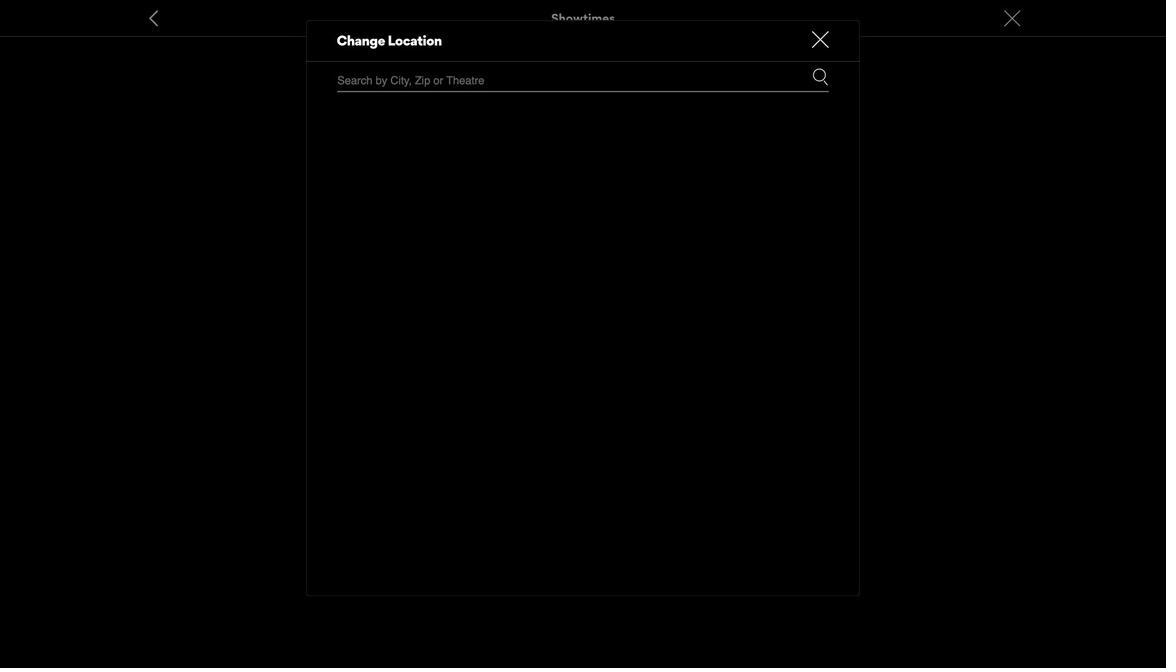 Task type: describe. For each thing, give the bounding box(es) containing it.
close element
[[813, 31, 829, 48]]

Search by City, Zip or Theatre text field
[[338, 69, 771, 91]]

submit search image
[[813, 69, 829, 85]]



Task type: locate. For each thing, give the bounding box(es) containing it.
close image
[[813, 31, 829, 48]]



Task type: vqa. For each thing, say whether or not it's contained in the screenshot.
Submit Search icon
yes



